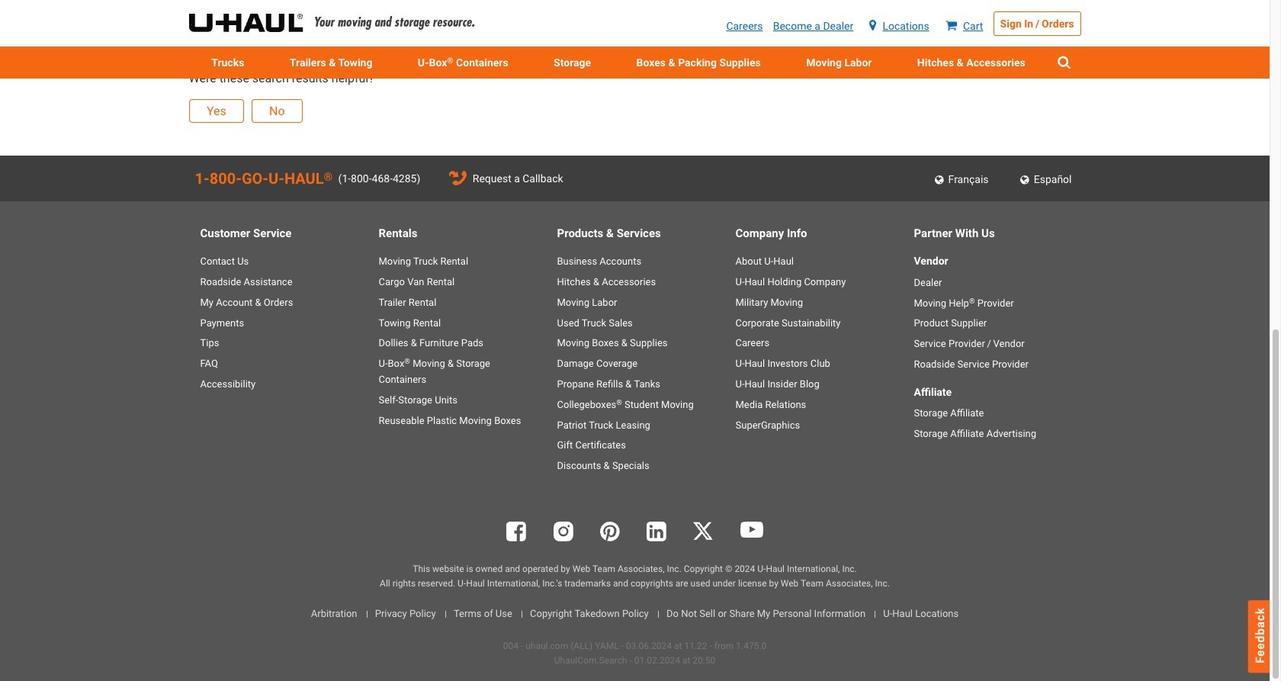 Task type: locate. For each thing, give the bounding box(es) containing it.
banner
[[0, 0, 1270, 79]]

navigation
[[189, 0, 929, 15]]

menu item
[[189, 47, 267, 79], [267, 47, 395, 79], [531, 47, 614, 79], [614, 47, 784, 79], [784, 47, 895, 79], [895, 47, 1049, 79]]

4 menu item from the left
[[614, 47, 784, 79]]

1 menu item from the left
[[189, 47, 267, 79]]

instagram icon image
[[554, 522, 574, 542]]

footer
[[0, 156, 1270, 669]]

visit us on linkedin (opens in new window) image
[[647, 522, 667, 542]]

5 menu item from the left
[[784, 47, 895, 79]]

2 menu item from the left
[[267, 47, 395, 79]]

pinterest icon image
[[600, 522, 620, 542]]

menu
[[189, 47, 1082, 79]]



Task type: vqa. For each thing, say whether or not it's contained in the screenshot.
second menu item from the left
yes



Task type: describe. For each thing, give the bounding box(es) containing it.
6 menu item from the left
[[895, 47, 1049, 79]]

facebook icon image
[[507, 522, 527, 542]]

3 menu item from the left
[[531, 47, 614, 79]]

youtube icon image
[[741, 522, 763, 538]]

x icon image
[[694, 522, 714, 540]]



